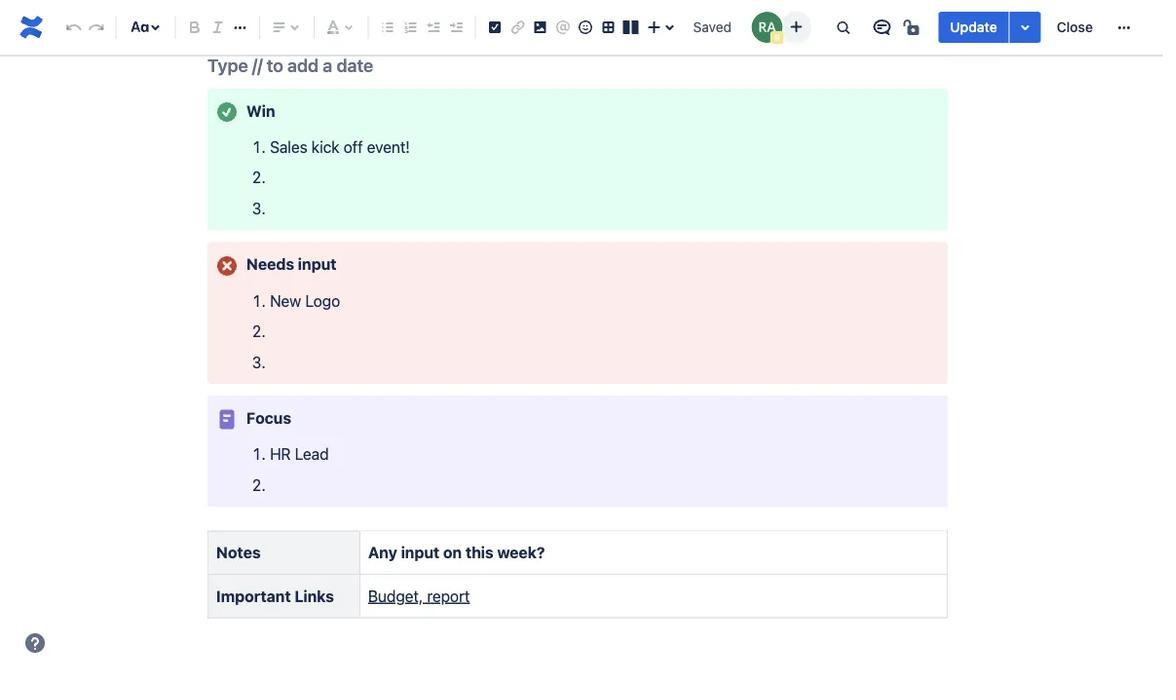 Task type: describe. For each thing, give the bounding box(es) containing it.
important links
[[216, 587, 334, 606]]

close
[[1057, 19, 1093, 35]]

more image
[[1113, 16, 1136, 39]]

outdent ⇧tab image
[[422, 16, 445, 39]]

emoji image
[[574, 16, 598, 39]]

invite to edit image
[[785, 15, 808, 38]]

any
[[368, 544, 397, 562]]

budget, report
[[368, 587, 470, 606]]

focus
[[247, 409, 291, 427]]

this
[[466, 544, 494, 562]]

lead
[[295, 445, 329, 464]]

notes
[[216, 544, 261, 562]]

win
[[247, 102, 275, 120]]

link image
[[506, 16, 530, 39]]

budget,
[[368, 587, 423, 606]]

win sales kick off event!
[[247, 102, 410, 157]]

adjust update settings image
[[1014, 16, 1037, 39]]

needs
[[247, 255, 294, 274]]

sales
[[270, 138, 308, 157]]

panel note image
[[215, 408, 239, 432]]

mention image
[[551, 16, 575, 39]]

week?
[[497, 544, 545, 562]]

close button
[[1045, 12, 1105, 43]]

text styles image
[[128, 16, 151, 39]]

numbered list ⌘⇧7 image
[[399, 16, 422, 39]]

new
[[270, 292, 301, 310]]

table image
[[597, 16, 620, 39]]

add image, video, or file image
[[529, 16, 552, 39]]

on
[[443, 544, 462, 562]]

update button
[[939, 12, 1009, 43]]



Task type: vqa. For each thing, say whether or not it's contained in the screenshot.
Needs input
yes



Task type: locate. For each thing, give the bounding box(es) containing it.
more formatting image
[[229, 16, 252, 39]]

0 vertical spatial input
[[298, 255, 337, 274]]

input for any
[[401, 544, 440, 562]]

hr lead
[[270, 445, 329, 464]]

action item image
[[483, 16, 507, 39]]

input left on
[[401, 544, 440, 562]]

report
[[427, 587, 470, 606]]

panel success image
[[215, 101, 239, 124]]

saved
[[693, 19, 732, 35]]

layouts image
[[619, 16, 643, 39]]

input for needs
[[298, 255, 337, 274]]

0 horizontal spatial input
[[298, 255, 337, 274]]

off
[[344, 138, 363, 157]]

1 vertical spatial input
[[401, 544, 440, 562]]

bold ⌘b image
[[183, 16, 207, 39]]

needs input
[[247, 255, 337, 274]]

kick
[[312, 138, 340, 157]]

comment icon image
[[870, 16, 894, 39]]

find and replace image
[[831, 16, 855, 39]]

event!
[[367, 138, 410, 157]]

italic ⌘i image
[[206, 16, 229, 39]]

redo ⌘⇧z image
[[85, 16, 108, 39]]

1 horizontal spatial input
[[401, 544, 440, 562]]

update
[[950, 19, 998, 35]]

indent tab image
[[444, 16, 468, 39]]

help image
[[23, 631, 47, 655]]

bullet list ⌘⇧8 image
[[376, 16, 400, 39]]

new logo
[[270, 292, 340, 310]]

any input on this week?
[[368, 544, 545, 562]]

undo ⌘z image
[[62, 16, 85, 39]]

logo
[[305, 292, 340, 310]]

ruby anderson image
[[752, 12, 783, 43]]

input up logo
[[298, 255, 337, 274]]

confluence image
[[16, 12, 47, 43], [16, 12, 47, 43]]

Main content area, start typing to enter text. text field
[[196, 0, 960, 634]]

panel error image
[[215, 255, 239, 278]]

input
[[298, 255, 337, 274], [401, 544, 440, 562]]

hr
[[270, 445, 291, 464]]

links
[[295, 587, 334, 606]]

no restrictions image
[[902, 16, 925, 39]]

important
[[216, 587, 291, 606]]



